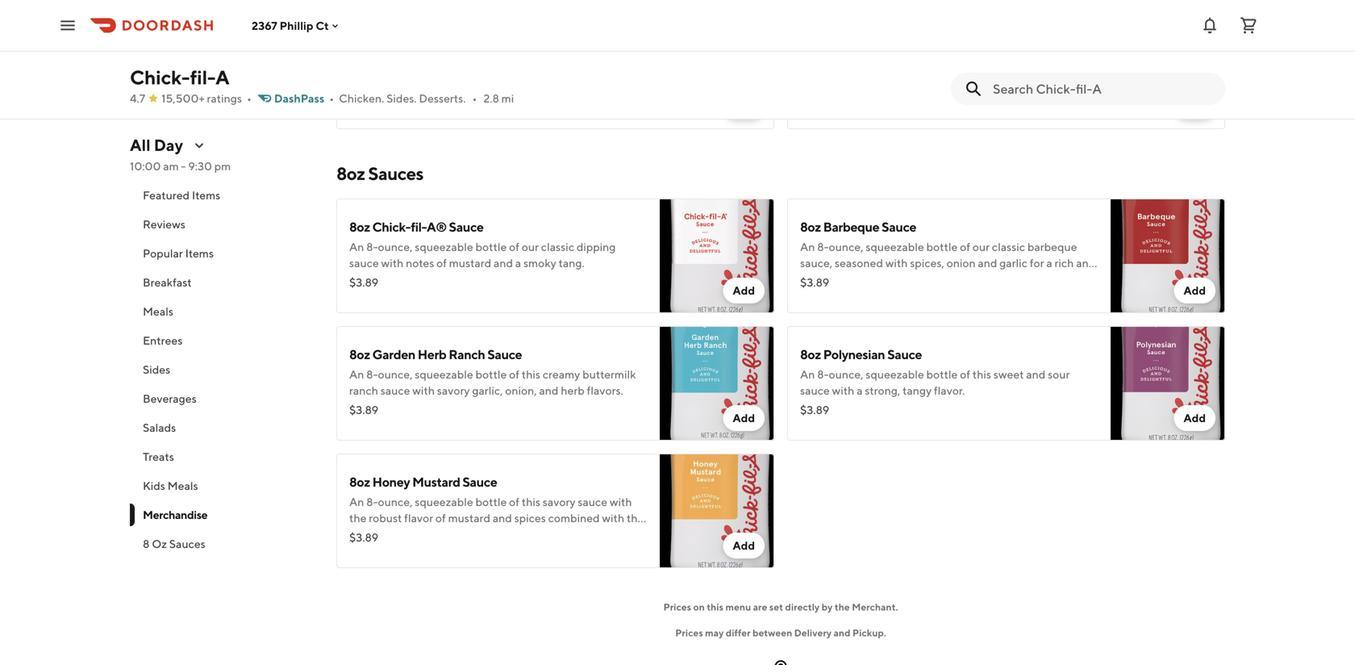 Task type: vqa. For each thing, say whether or not it's contained in the screenshot.
'RICH'
yes



Task type: describe. For each thing, give the bounding box(es) containing it.
tradition!
[[501, 56, 549, 69]]

$3.89 inside '8oz polynesian sauce an 8-ounce, squeezable bottle of this sweet and sour sauce with a strong, tangy flavor. $3.89'
[[801, 403, 830, 416]]

sauce inside 8oz chick-fil-a® sauce an 8-ounce, squeezable bottle of our classic dipping sauce with notes of mustard and a smoky tang. $3.89
[[449, 219, 484, 234]]

1 vertical spatial keychain
[[801, 72, 848, 86]]

1 horizontal spatial ornament
[[668, 56, 721, 69]]

15,500+
[[162, 92, 205, 105]]

and inside 8oz chick-fil-a® sauce an 8-ounce, squeezable bottle of our classic dipping sauce with notes of mustard and a smoky tang. $3.89
[[494, 256, 513, 270]]

2367 phillip ct
[[252, 19, 329, 32]]

0 horizontal spatial ball
[[378, 35, 399, 50]]

treats button
[[130, 442, 317, 471]]

8- inside 8oz garden herb ranch sauce an 8-ounce, squeezable bottle of this creamy buttermilk ranch sauce with savory garlic, onion, and herb flavors. $3.89
[[367, 368, 378, 381]]

a inside chick-fil-a® chicken sandwich keychain the key to spreading cheer...this one-of-a-kind chick-fil-a chicken sandwich keychain is made for the chicken sandwich fan in your life. measuring 2.5" by 1.25", it's the perfect stocking surprise. adult use only. not a toy.
[[1091, 56, 1099, 69]]

$3.89 down robust
[[349, 531, 379, 544]]

8oz chick-fil-a® sauce image
[[660, 199, 775, 313]]

mor
[[482, 72, 511, 86]]

pickup.
[[853, 627, 887, 638]]

squeezable inside 8oz chick-fil-a® sauce an 8-ounce, squeezable bottle of our classic dipping sauce with notes of mustard and a smoky tang. $3.89
[[415, 240, 474, 253]]

8- inside 8oz barbeque sauce an 8-ounce, squeezable bottle of our classic barbeque sauce, seasoned with spices, onion and garlic for a rich and bold flavor.
[[818, 240, 829, 253]]

salads button
[[130, 413, 317, 442]]

4.7
[[130, 92, 145, 105]]

smoky
[[524, 256, 557, 270]]

9:30
[[188, 159, 212, 173]]

rich
[[1055, 256, 1075, 270]]

spreading
[[856, 56, 906, 69]]

by inside chick-fil-a® chicken sandwich keychain the key to spreading cheer...this one-of-a-kind chick-fil-a chicken sandwich keychain is made for the chicken sandwich fan in your life. measuring 2.5" by 1.25", it's the perfect stocking surprise. adult use only. not a toy.
[[1176, 72, 1189, 86]]

dipping
[[577, 240, 616, 253]]

chick-fil-a
[[130, 66, 230, 89]]

mi
[[502, 92, 514, 105]]

creamy
[[543, 368, 581, 381]]

a inside chick-fil-a® chicken sandwich keychain the key to spreading cheer...this one-of-a-kind chick-fil-a chicken sandwich keychain is made for the chicken sandwich fan in your life. measuring 2.5" by 1.25", it's the perfect stocking surprise. adult use only. not a toy.
[[1097, 88, 1103, 102]]

reviews button
[[130, 210, 317, 239]]

seasoned
[[835, 256, 884, 270]]

cheer...this
[[909, 56, 964, 69]]

herb
[[418, 347, 447, 362]]

perfect inside chick-fil-a® chicken sandwich keychain the key to spreading cheer...this one-of-a-kind chick-fil-a chicken sandwich keychain is made for the chicken sandwich fan in your life. measuring 2.5" by 1.25", it's the perfect stocking surprise. adult use only. not a toy.
[[867, 88, 905, 102]]

a inside '8oz polynesian sauce an 8-ounce, squeezable bottle of this sweet and sour sauce with a strong, tangy flavor. $3.89'
[[857, 384, 863, 397]]

our
[[552, 56, 572, 69]]

an inside 8oz garden herb ranch sauce an 8-ounce, squeezable bottle of this creamy buttermilk ranch sauce with savory garlic, onion, and herb flavors. $3.89
[[349, 368, 364, 381]]

chick- up your
[[1041, 56, 1076, 69]]

the up sweetness
[[349, 511, 367, 525]]

sauce,
[[801, 256, 833, 270]]

fil- inside 8oz chick-fil-a® sauce an 8-ounce, squeezable bottle of our classic dipping sauce with notes of mustard and a smoky tang. $3.89
[[411, 219, 427, 234]]

and inside 8oz honey mustard sauce an 8-ounce, squeezable bottle of this savory sauce with the robust flavor of mustard and spices combined with the sweetness of honey.
[[493, 511, 512, 525]]

ounce, inside '8oz polynesian sauce an 8-ounce, squeezable bottle of this sweet and sour sauce with a strong, tangy flavor. $3.89'
[[829, 368, 864, 381]]

0 vertical spatial cow
[[349, 35, 376, 50]]

the
[[801, 56, 820, 69]]

add for 8oz honey mustard sauce
[[733, 539, 755, 552]]

items for popular items
[[185, 247, 214, 260]]

tangy
[[903, 384, 932, 397]]

0 horizontal spatial by
[[822, 601, 833, 613]]

playful
[[635, 72, 670, 86]]

sauce inside 8oz garden herb ranch sauce an 8-ounce, squeezable bottle of this creamy buttermilk ranch sauce with savory garlic, onion, and herb flavors. $3.89
[[381, 384, 410, 397]]

$3.89 inside 8oz garden herb ranch sauce an 8-ounce, squeezable bottle of this creamy buttermilk ranch sauce with savory garlic, onion, and herb flavors. $3.89
[[349, 403, 379, 416]]

ounce, inside 8oz garden herb ranch sauce an 8-ounce, squeezable bottle of this creamy buttermilk ranch sauce with savory garlic, onion, and herb flavors. $3.89
[[378, 368, 413, 381]]

on
[[694, 601, 705, 613]]

8
[[143, 537, 150, 550]]

print.
[[697, 72, 724, 86]]

1 vertical spatial ball
[[646, 56, 666, 69]]

entrees button
[[130, 326, 317, 355]]

beverages
[[143, 392, 197, 405]]

of inside 8oz garden herb ranch sauce an 8-ounce, squeezable bottle of this creamy buttermilk ranch sauce with savory garlic, onion, and herb flavors. $3.89
[[509, 368, 520, 381]]

bottle inside 8oz barbeque sauce an 8-ounce, squeezable bottle of our classic barbeque sauce, seasoned with spices, onion and garlic for a rich and bold flavor.
[[927, 240, 958, 253]]

classic inside 8oz chick-fil-a® sauce an 8-ounce, squeezable bottle of our classic dipping sauce with notes of mustard and a smoky tang. $3.89
[[541, 240, 575, 253]]

squeezable inside 8oz garden herb ranch sauce an 8-ounce, squeezable bottle of this creamy buttermilk ranch sauce with savory garlic, onion, and herb flavors. $3.89
[[415, 368, 474, 381]]

chick- up the
[[801, 35, 839, 50]]

sweet
[[994, 368, 1025, 381]]

add for 8oz chick-fil-a® sauce
[[733, 284, 755, 297]]

8oz garden herb ranch sauce image
[[660, 326, 775, 441]]

iconic
[[426, 72, 456, 86]]

the up stocking
[[908, 72, 925, 86]]

prices for prices may differ between delivery and pickup.
[[676, 627, 704, 638]]

use inside cow ball ornament a jolly addition to any holiday tradition! our 3" round cow ball ornament showcases the iconic eat mor chikin® message and playful spot print. this lightweight ornament is perfect for trimming the tree or gifting to chick-fil-a® fans. adult use only. not a toy.
[[407, 105, 425, 118]]

delivery
[[795, 627, 832, 638]]

tree
[[597, 88, 618, 102]]

bold
[[801, 272, 824, 286]]

breakfast button
[[130, 268, 317, 297]]

$3.89 inside 8oz chick-fil-a® sauce an 8-ounce, squeezable bottle of our classic dipping sauce with notes of mustard and a smoky tang. $3.89
[[349, 276, 379, 289]]

kind
[[1017, 56, 1039, 69]]

15,500+ ratings •
[[162, 92, 252, 105]]

sauces inside button
[[169, 537, 206, 550]]

addition
[[383, 56, 426, 69]]

classic inside 8oz barbeque sauce an 8-ounce, squeezable bottle of our classic barbeque sauce, seasoned with spices, onion and garlic for a rich and bold flavor.
[[993, 240, 1026, 253]]

featured items button
[[130, 181, 317, 210]]

onion
[[947, 256, 976, 270]]

sauce inside 8oz honey mustard sauce an 8-ounce, squeezable bottle of this savory sauce with the robust flavor of mustard and spices combined with the sweetness of honey.
[[578, 495, 608, 508]]

squeezable inside 8oz honey mustard sauce an 8-ounce, squeezable bottle of this savory sauce with the robust flavor of mustard and spices combined with the sweetness of honey.
[[415, 495, 474, 508]]

sauce inside 8oz honey mustard sauce an 8-ounce, squeezable bottle of this savory sauce with the robust flavor of mustard and spices combined with the sweetness of honey.
[[463, 474, 497, 489]]

tang.
[[559, 256, 585, 270]]

popular items
[[143, 247, 214, 260]]

items for featured items
[[192, 188, 221, 202]]

8oz honey mustard sauce image
[[660, 454, 775, 568]]

this inside 8oz garden herb ranch sauce an 8-ounce, squeezable bottle of this creamy buttermilk ranch sauce with savory garlic, onion, and herb flavors. $3.89
[[522, 368, 541, 381]]

1 horizontal spatial cow
[[620, 56, 644, 69]]

the left merchant
[[835, 601, 850, 613]]

polynesian
[[824, 347, 886, 362]]

our inside 8oz barbeque sauce an 8-ounce, squeezable bottle of our classic barbeque sauce, seasoned with spices, onion and garlic for a rich and bold flavor.
[[973, 240, 990, 253]]

lightweight
[[349, 88, 408, 102]]

key
[[822, 56, 840, 69]]

8oz chick-fil-a® sauce an 8-ounce, squeezable bottle of our classic dipping sauce with notes of mustard and a smoky tang. $3.89
[[349, 219, 616, 289]]

treats
[[143, 450, 174, 463]]

fil- up 15,500+ ratings •
[[190, 66, 216, 89]]

fan
[[1021, 72, 1037, 86]]

dashpass •
[[274, 92, 334, 105]]

sauce inside 8oz barbeque sauce an 8-ounce, squeezable bottle of our classic barbeque sauce, seasoned with spices, onion and garlic for a rich and bold flavor.
[[882, 219, 917, 234]]

savory inside 8oz garden herb ranch sauce an 8-ounce, squeezable bottle of this creamy buttermilk ranch sauce with savory garlic, onion, and herb flavors. $3.89
[[437, 384, 470, 397]]

add button for 8oz barbeque sauce
[[1175, 278, 1216, 303]]

and right the rich
[[1077, 256, 1096, 270]]

0 horizontal spatial a
[[216, 66, 230, 89]]

the right combined
[[627, 511, 644, 525]]

8oz honey mustard sauce an 8-ounce, squeezable bottle of this savory sauce with the robust flavor of mustard and spices combined with the sweetness of honey.
[[349, 474, 644, 541]]

10:00
[[130, 159, 161, 173]]

0 vertical spatial meals
[[143, 305, 173, 318]]

any
[[441, 56, 459, 69]]

an inside 8oz chick-fil-a® sauce an 8-ounce, squeezable bottle of our classic dipping sauce with notes of mustard and a smoky tang. $3.89
[[349, 240, 364, 253]]

fil- up life.
[[1076, 56, 1091, 69]]

chikin®
[[513, 72, 564, 86]]

sauce inside '8oz polynesian sauce an 8-ounce, squeezable bottle of this sweet and sour sauce with a strong, tangy flavor. $3.89'
[[801, 384, 830, 397]]

prices on this menu are set directly by the merchant .
[[664, 601, 899, 613]]

gifting
[[633, 88, 667, 102]]

8oz for 8oz barbeque sauce an 8-ounce, squeezable bottle of our classic barbeque sauce, seasoned with spices, onion and garlic for a rich and bold flavor.
[[801, 219, 821, 234]]

chicken. sides. desserts. • 2.8 mi
[[339, 92, 514, 105]]

beverages button
[[130, 384, 317, 413]]

$3.89 down sauce, on the right top of the page
[[801, 276, 830, 289]]

8oz for 8oz honey mustard sauce an 8-ounce, squeezable bottle of this savory sauce with the robust flavor of mustard and spices combined with the sweetness of honey.
[[349, 474, 370, 489]]

-
[[181, 159, 186, 173]]

directly
[[786, 601, 820, 613]]

chicken.
[[339, 92, 384, 105]]

sauce inside 8oz chick-fil-a® sauce an 8-ounce, squeezable bottle of our classic dipping sauce with notes of mustard and a smoky tang. $3.89
[[349, 256, 379, 270]]

and left pickup.
[[834, 627, 851, 638]]

for inside chick-fil-a® chicken sandwich keychain the key to spreading cheer...this one-of-a-kind chick-fil-a chicken sandwich keychain is made for the chicken sandwich fan in your life. measuring 2.5" by 1.25", it's the perfect stocking surprise. adult use only. not a toy.
[[892, 72, 906, 86]]

only. inside cow ball ornament a jolly addition to any holiday tradition! our 3" round cow ball ornament showcases the iconic eat mor chikin® message and playful spot print. this lightweight ornament is perfect for trimming the tree or gifting to chick-fil-a® fans. adult use only. not a toy.
[[427, 105, 451, 118]]

featured items
[[143, 188, 221, 202]]

stocking
[[907, 88, 950, 102]]

and left garlic
[[978, 256, 998, 270]]

8oz for 8oz polynesian sauce an 8-ounce, squeezable bottle of this sweet and sour sauce with a strong, tangy flavor. $3.89
[[801, 347, 821, 362]]

spices
[[515, 511, 546, 525]]

adult inside cow ball ornament a jolly addition to any holiday tradition! our 3" round cow ball ornament showcases the iconic eat mor chikin® message and playful spot print. this lightweight ornament is perfect for trimming the tree or gifting to chick-fil-a® fans. adult use only. not a toy.
[[376, 105, 405, 118]]

set
[[770, 601, 784, 613]]

a inside 8oz chick-fil-a® sauce an 8-ounce, squeezable bottle of our classic dipping sauce with notes of mustard and a smoky tang. $3.89
[[516, 256, 521, 270]]

day
[[154, 136, 183, 155]]

flavor. inside '8oz polynesian sauce an 8-ounce, squeezable bottle of this sweet and sour sauce with a strong, tangy flavor. $3.89'
[[935, 384, 965, 397]]

robust
[[369, 511, 402, 525]]

bottle inside 8oz garden herb ranch sauce an 8-ounce, squeezable bottle of this creamy buttermilk ranch sauce with savory garlic, onion, and herb flavors. $3.89
[[476, 368, 507, 381]]

1 • from the left
[[247, 92, 252, 105]]

menus image
[[193, 139, 206, 152]]

the right it's
[[847, 88, 865, 102]]

with inside 8oz garden herb ranch sauce an 8-ounce, squeezable bottle of this creamy buttermilk ranch sauce with savory garlic, onion, and herb flavors. $3.89
[[413, 384, 435, 397]]

savory inside 8oz honey mustard sauce an 8-ounce, squeezable bottle of this savory sauce with the robust flavor of mustard and spices combined with the sweetness of honey.
[[543, 495, 576, 508]]

may
[[705, 627, 724, 638]]

chick-fil-a® chicken sandwich keychain the key to spreading cheer...this one-of-a-kind chick-fil-a chicken sandwich keychain is made for the chicken sandwich fan in your life. measuring 2.5" by 1.25", it's the perfect stocking surprise. adult use only. not a toy.
[[801, 35, 1196, 102]]

for inside 8oz barbeque sauce an 8-ounce, squeezable bottle of our classic barbeque sauce, seasoned with spices, onion and garlic for a rich and bold flavor.
[[1030, 256, 1045, 270]]

8oz for 8oz sauces
[[337, 163, 365, 184]]

8oz for 8oz garden herb ranch sauce an 8-ounce, squeezable bottle of this creamy buttermilk ranch sauce with savory garlic, onion, and herb flavors. $3.89
[[349, 347, 370, 362]]

for inside cow ball ornament a jolly addition to any holiday tradition! our 3" round cow ball ornament showcases the iconic eat mor chikin® message and playful spot print. this lightweight ornament is perfect for trimming the tree or gifting to chick-fil-a® fans. adult use only. not a toy.
[[512, 88, 527, 102]]

featured
[[143, 188, 190, 202]]

reviews
[[143, 218, 186, 231]]

desserts.
[[419, 92, 466, 105]]

an inside '8oz polynesian sauce an 8-ounce, squeezable bottle of this sweet and sour sauce with a strong, tangy flavor. $3.89'
[[801, 368, 815, 381]]

3 • from the left
[[472, 92, 477, 105]]

cow ball ornament a jolly addition to any holiday tradition! our 3" round cow ball ornament showcases the iconic eat mor chikin® message and playful spot print. this lightweight ornament is perfect for trimming the tree or gifting to chick-fil-a® fans. adult use only. not a toy.
[[349, 35, 750, 118]]

add button for 8oz chick-fil-a® sauce
[[723, 278, 765, 303]]

squeezable inside '8oz polynesian sauce an 8-ounce, squeezable bottle of this sweet and sour sauce with a strong, tangy flavor. $3.89'
[[866, 368, 925, 381]]

phillip
[[280, 19, 314, 32]]

kids
[[143, 479, 165, 492]]

with inside 8oz chick-fil-a® sauce an 8-ounce, squeezable bottle of our classic dipping sauce with notes of mustard and a smoky tang. $3.89
[[381, 256, 404, 270]]

entrees
[[143, 334, 183, 347]]



Task type: locate. For each thing, give the bounding box(es) containing it.
and inside cow ball ornament a jolly addition to any holiday tradition! our 3" round cow ball ornament showcases the iconic eat mor chikin® message and playful spot print. this lightweight ornament is perfect for trimming the tree or gifting to chick-fil-a® fans. adult use only. not a toy.
[[613, 72, 633, 86]]

8- inside 8oz honey mustard sauce an 8-ounce, squeezable bottle of this savory sauce with the robust flavor of mustard and spices combined with the sweetness of honey.
[[367, 495, 378, 508]]

this up spices
[[522, 495, 541, 508]]

1 vertical spatial adult
[[376, 105, 405, 118]]

is left made
[[850, 72, 858, 86]]

only. inside chick-fil-a® chicken sandwich keychain the key to spreading cheer...this one-of-a-kind chick-fil-a chicken sandwich keychain is made for the chicken sandwich fan in your life. measuring 2.5" by 1.25", it's the perfect stocking surprise. adult use only. not a toy.
[[1049, 88, 1073, 102]]

8oz polynesian sauce an 8-ounce, squeezable bottle of this sweet and sour sauce with a strong, tangy flavor. $3.89
[[801, 347, 1070, 416]]

1 vertical spatial items
[[185, 247, 214, 260]]

a® inside chick-fil-a® chicken sandwich keychain the key to spreading cheer...this one-of-a-kind chick-fil-a chicken sandwich keychain is made for the chicken sandwich fan in your life. measuring 2.5" by 1.25", it's the perfect stocking surprise. adult use only. not a toy.
[[855, 35, 875, 50]]

8oz inside 8oz barbeque sauce an 8-ounce, squeezable bottle of our classic barbeque sauce, seasoned with spices, onion and garlic for a rich and bold flavor.
[[801, 219, 821, 234]]

surprise.
[[952, 88, 995, 102]]

toy. left mi
[[483, 105, 501, 118]]

spices,
[[911, 256, 945, 270]]

1 vertical spatial mustard
[[448, 511, 491, 525]]

squeezable up notes
[[415, 240, 474, 253]]

0 vertical spatial mustard
[[449, 256, 492, 270]]

classic up tang.
[[541, 240, 575, 253]]

0 vertical spatial not
[[1075, 88, 1095, 102]]

add for 8oz polynesian sauce
[[1184, 411, 1207, 425]]

2 horizontal spatial •
[[472, 92, 477, 105]]

and up or
[[613, 72, 633, 86]]

prices left on
[[664, 601, 692, 613]]

classic up garlic
[[993, 240, 1026, 253]]

strong,
[[865, 384, 901, 397]]

0 vertical spatial use
[[1029, 88, 1047, 102]]

with inside 8oz barbeque sauce an 8-ounce, squeezable bottle of our classic barbeque sauce, seasoned with spices, onion and garlic for a rich and bold flavor.
[[886, 256, 908, 270]]

sweetness
[[349, 527, 403, 541]]

8oz
[[337, 163, 365, 184], [349, 219, 370, 234], [801, 219, 821, 234], [349, 347, 370, 362], [801, 347, 821, 362], [349, 474, 370, 489]]

8oz inside '8oz polynesian sauce an 8-ounce, squeezable bottle of this sweet and sour sauce with a strong, tangy flavor. $3.89'
[[801, 347, 821, 362]]

8oz left the honey
[[349, 474, 370, 489]]

combined
[[548, 511, 600, 525]]

cow up playful
[[620, 56, 644, 69]]

a left jolly
[[349, 56, 358, 69]]

1 vertical spatial not
[[453, 105, 473, 118]]

• left chicken.
[[329, 92, 334, 105]]

in
[[1039, 72, 1049, 86]]

1 horizontal spatial savory
[[543, 495, 576, 508]]

all
[[130, 136, 151, 155]]

a left 2.8
[[475, 105, 481, 118]]

ounce, inside 8oz barbeque sauce an 8-ounce, squeezable bottle of our classic barbeque sauce, seasoned with spices, onion and garlic for a rich and bold flavor.
[[829, 240, 864, 253]]

0 horizontal spatial use
[[407, 105, 425, 118]]

use
[[1029, 88, 1047, 102], [407, 105, 425, 118]]

1 vertical spatial cow
[[620, 56, 644, 69]]

0 horizontal spatial is
[[462, 88, 470, 102]]

this inside 8oz honey mustard sauce an 8-ounce, squeezable bottle of this savory sauce with the robust flavor of mustard and spices combined with the sweetness of honey.
[[522, 495, 541, 508]]

0 horizontal spatial flavor.
[[826, 272, 857, 286]]

ounce, inside 8oz honey mustard sauce an 8-ounce, squeezable bottle of this savory sauce with the robust flavor of mustard and spices combined with the sweetness of honey.
[[378, 495, 413, 508]]

honey
[[373, 474, 410, 489]]

0 vertical spatial sandwich
[[927, 35, 982, 50]]

made
[[860, 72, 889, 86]]

merchant
[[852, 601, 896, 613]]

0 horizontal spatial savory
[[437, 384, 470, 397]]

ounce, up notes
[[378, 240, 413, 253]]

0 vertical spatial is
[[850, 72, 858, 86]]

1.25",
[[801, 88, 828, 102]]

differ
[[726, 627, 751, 638]]

add button for 8oz honey mustard sauce
[[723, 533, 765, 558]]

menu
[[726, 601, 752, 613]]

bottle inside 8oz chick-fil-a® sauce an 8-ounce, squeezable bottle of our classic dipping sauce with notes of mustard and a smoky tang. $3.89
[[476, 240, 507, 253]]

0 horizontal spatial sauces
[[169, 537, 206, 550]]

bottle inside '8oz polynesian sauce an 8-ounce, squeezable bottle of this sweet and sour sauce with a strong, tangy flavor. $3.89'
[[927, 368, 958, 381]]

2.8
[[484, 92, 499, 105]]

1 horizontal spatial chicken
[[1101, 56, 1144, 69]]

salads
[[143, 421, 176, 434]]

barbeque
[[1028, 240, 1078, 253]]

is
[[850, 72, 858, 86], [462, 88, 470, 102]]

by
[[1176, 72, 1189, 86], [822, 601, 833, 613]]

sauce inside 8oz garden herb ranch sauce an 8-ounce, squeezable bottle of this creamy buttermilk ranch sauce with savory garlic, onion, and herb flavors. $3.89
[[488, 347, 522, 362]]

0 horizontal spatial cow
[[349, 35, 376, 50]]

0 horizontal spatial a®
[[427, 219, 447, 234]]

8oz up sauce, on the right top of the page
[[801, 219, 821, 234]]

2 horizontal spatial to
[[843, 56, 853, 69]]

life.
[[1076, 72, 1095, 86]]

chick- down print.
[[682, 88, 717, 102]]

flavor.
[[826, 272, 857, 286], [935, 384, 965, 397]]

fil- up notes
[[411, 219, 427, 234]]

1 vertical spatial ornament
[[668, 56, 721, 69]]

or
[[620, 88, 631, 102]]

add for 8oz garden herb ranch sauce
[[733, 411, 755, 425]]

ball up addition
[[378, 35, 399, 50]]

1 vertical spatial a®
[[731, 88, 750, 102]]

2 vertical spatial for
[[1030, 256, 1045, 270]]

kids meals
[[143, 479, 198, 492]]

1 horizontal spatial ball
[[646, 56, 666, 69]]

0 horizontal spatial only.
[[427, 105, 451, 118]]

add
[[1184, 100, 1207, 113], [733, 284, 755, 297], [1184, 284, 1207, 297], [733, 411, 755, 425], [1184, 411, 1207, 425], [733, 539, 755, 552]]

message
[[566, 72, 611, 86]]

2 our from the left
[[973, 240, 990, 253]]

squeezable up spices,
[[866, 240, 925, 253]]

sauce
[[449, 219, 484, 234], [882, 219, 917, 234], [488, 347, 522, 362], [888, 347, 923, 362], [463, 474, 497, 489]]

mustard for a®
[[449, 256, 492, 270]]

mustard inside 8oz honey mustard sauce an 8-ounce, squeezable bottle of this savory sauce with the robust flavor of mustard and spices combined with the sweetness of honey.
[[448, 511, 491, 525]]

eat
[[459, 72, 480, 86]]

herb
[[561, 384, 585, 397]]

1 vertical spatial sauces
[[169, 537, 206, 550]]

0 horizontal spatial sandwich
[[927, 35, 982, 50]]

perfect down mor at the left of page
[[472, 88, 510, 102]]

8- down polynesian
[[818, 368, 829, 381]]

mustard up honey.
[[448, 511, 491, 525]]

perfect down made
[[867, 88, 905, 102]]

not inside chick-fil-a® chicken sandwich keychain the key to spreading cheer...this one-of-a-kind chick-fil-a chicken sandwich keychain is made for the chicken sandwich fan in your life. measuring 2.5" by 1.25", it's the perfect stocking surprise. adult use only. not a toy.
[[1075, 88, 1095, 102]]

ranch
[[449, 347, 485, 362]]

flavors.
[[587, 384, 624, 397]]

prices may differ between delivery and pickup.
[[676, 627, 887, 638]]

$3.89 down polynesian
[[801, 403, 830, 416]]

is inside cow ball ornament a jolly addition to any holiday tradition! our 3" round cow ball ornament showcases the iconic eat mor chikin® message and playful spot print. this lightweight ornament is perfect for trimming the tree or gifting to chick-fil-a® fans. adult use only. not a toy.
[[462, 88, 470, 102]]

prices
[[664, 601, 692, 613], [676, 627, 704, 638]]

items down 9:30
[[192, 188, 221, 202]]

2 vertical spatial a®
[[427, 219, 447, 234]]

2 horizontal spatial for
[[1030, 256, 1045, 270]]

cow
[[349, 35, 376, 50], [620, 56, 644, 69]]

open menu image
[[58, 16, 77, 35]]

1 vertical spatial by
[[822, 601, 833, 613]]

2 horizontal spatial a®
[[855, 35, 875, 50]]

10:00 am - 9:30 pm
[[130, 159, 231, 173]]

0 horizontal spatial perfect
[[472, 88, 510, 102]]

an inside 8oz honey mustard sauce an 8-ounce, squeezable bottle of this savory sauce with the robust flavor of mustard and spices combined with the sweetness of honey.
[[349, 495, 364, 508]]

round
[[587, 56, 618, 69]]

cow up jolly
[[349, 35, 376, 50]]

3"
[[574, 56, 585, 69]]

our inside 8oz chick-fil-a® sauce an 8-ounce, squeezable bottle of our classic dipping sauce with notes of mustard and a smoky tang. $3.89
[[522, 240, 539, 253]]

0 vertical spatial by
[[1176, 72, 1189, 86]]

1 perfect from the left
[[472, 88, 510, 102]]

0 horizontal spatial our
[[522, 240, 539, 253]]

it's
[[831, 88, 845, 102]]

0 vertical spatial flavor.
[[826, 272, 857, 286]]

for down chikin®
[[512, 88, 527, 102]]

a inside cow ball ornament a jolly addition to any holiday tradition! our 3" round cow ball ornament showcases the iconic eat mor chikin® message and playful spot print. this lightweight ornament is perfect for trimming the tree or gifting to chick-fil-a® fans. adult use only. not a toy.
[[349, 56, 358, 69]]

a left the rich
[[1047, 256, 1053, 270]]

0 horizontal spatial adult
[[376, 105, 405, 118]]

8oz barbeque sauce image
[[1111, 199, 1226, 313]]

a® inside 8oz chick-fil-a® sauce an 8-ounce, squeezable bottle of our classic dipping sauce with notes of mustard and a smoky tang. $3.89
[[427, 219, 447, 234]]

1 horizontal spatial not
[[1075, 88, 1095, 102]]

all day
[[130, 136, 183, 155]]

1 horizontal spatial flavor.
[[935, 384, 965, 397]]

prices left the may
[[676, 627, 704, 638]]

our up "smoky"
[[522, 240, 539, 253]]

this right on
[[707, 601, 724, 613]]

a up life.
[[1091, 56, 1099, 69]]

our up the onion
[[973, 240, 990, 253]]

0 vertical spatial sauces
[[368, 163, 424, 184]]

chick- up notes
[[373, 219, 411, 234]]

chick-
[[801, 35, 839, 50], [1041, 56, 1076, 69], [130, 66, 190, 89], [682, 88, 717, 102], [373, 219, 411, 234]]

add button for 8oz garden herb ranch sauce
[[723, 405, 765, 431]]

8- inside '8oz polynesian sauce an 8-ounce, squeezable bottle of this sweet and sour sauce with a strong, tangy flavor. $3.89'
[[818, 368, 829, 381]]

ball up playful
[[646, 56, 666, 69]]

sides button
[[130, 355, 317, 384]]

1 vertical spatial for
[[512, 88, 527, 102]]

0 horizontal spatial •
[[247, 92, 252, 105]]

2367
[[252, 19, 277, 32]]

and down creamy
[[539, 384, 559, 397]]

chicken
[[877, 35, 925, 50], [1101, 56, 1144, 69]]

1 vertical spatial only.
[[427, 105, 451, 118]]

a® up notes
[[427, 219, 447, 234]]

0 horizontal spatial keychain
[[801, 72, 848, 86]]

squeezable inside 8oz barbeque sauce an 8-ounce, squeezable bottle of our classic barbeque sauce, seasoned with spices, onion and garlic for a rich and bold flavor.
[[866, 240, 925, 253]]

Item Search search field
[[994, 80, 1213, 98]]

sauce
[[349, 256, 379, 270], [381, 384, 410, 397], [801, 384, 830, 397], [578, 495, 608, 508]]

1 horizontal spatial toy.
[[1105, 88, 1124, 102]]

0 vertical spatial prices
[[664, 601, 692, 613]]

sauce left notes
[[349, 256, 379, 270]]

and left "smoky"
[[494, 256, 513, 270]]

with inside '8oz polynesian sauce an 8-ounce, squeezable bottle of this sweet and sour sauce with a strong, tangy flavor. $3.89'
[[833, 384, 855, 397]]

8oz down 8oz sauces
[[349, 219, 370, 234]]

notification bell image
[[1201, 16, 1220, 35]]

for right made
[[892, 72, 906, 86]]

only. down 'ornament'
[[427, 105, 451, 118]]

the down message
[[578, 88, 595, 102]]

1 horizontal spatial use
[[1029, 88, 1047, 102]]

0 vertical spatial keychain
[[985, 35, 1037, 50]]

sauce inside '8oz polynesian sauce an 8-ounce, squeezable bottle of this sweet and sour sauce with a strong, tangy flavor. $3.89'
[[888, 347, 923, 362]]

0 vertical spatial chicken
[[877, 35, 925, 50]]

1 horizontal spatial a
[[349, 56, 358, 69]]

items inside button
[[192, 188, 221, 202]]

measuring
[[1097, 72, 1151, 86]]

add button for 8oz polynesian sauce
[[1175, 405, 1216, 431]]

toy. inside chick-fil-a® chicken sandwich keychain the key to spreading cheer...this one-of-a-kind chick-fil-a chicken sandwich keychain is made for the chicken sandwich fan in your life. measuring 2.5" by 1.25", it's the perfect stocking surprise. adult use only. not a toy.
[[1105, 88, 1124, 102]]

by right 2.5"
[[1176, 72, 1189, 86]]

toy.
[[1105, 88, 1124, 102], [483, 105, 501, 118]]

0 vertical spatial adult
[[998, 88, 1027, 102]]

your
[[1051, 72, 1074, 86]]

not inside cow ball ornament a jolly addition to any holiday tradition! our 3" round cow ball ornament showcases the iconic eat mor chikin® message and playful spot print. this lightweight ornament is perfect for trimming the tree or gifting to chick-fil-a® fans. adult use only. not a toy.
[[453, 105, 473, 118]]

chick- inside cow ball ornament a jolly addition to any holiday tradition! our 3" round cow ball ornament showcases the iconic eat mor chikin® message and playful spot print. this lightweight ornament is perfect for trimming the tree or gifting to chick-fil-a® fans. adult use only. not a toy.
[[682, 88, 717, 102]]

the down addition
[[406, 72, 424, 86]]

8oz polynesian sauce image
[[1111, 326, 1226, 441]]

oz
[[152, 537, 167, 550]]

0 vertical spatial toy.
[[1105, 88, 1124, 102]]

adult down lightweight
[[376, 105, 405, 118]]

$3.89 up garden at the bottom of the page
[[349, 276, 379, 289]]

bottle inside 8oz honey mustard sauce an 8-ounce, squeezable bottle of this savory sauce with the robust flavor of mustard and spices combined with the sweetness of honey.
[[476, 495, 507, 508]]

pm
[[214, 159, 231, 173]]

0 horizontal spatial to
[[428, 56, 439, 69]]

8- up sauce, on the right top of the page
[[818, 240, 829, 253]]

use down in
[[1029, 88, 1047, 102]]

0 vertical spatial items
[[192, 188, 221, 202]]

for
[[892, 72, 906, 86], [512, 88, 527, 102], [1030, 256, 1045, 270]]

only. down your
[[1049, 88, 1073, 102]]

1 our from the left
[[522, 240, 539, 253]]

2 horizontal spatial a
[[1091, 56, 1099, 69]]

fil- up key
[[839, 35, 855, 50]]

a® up spreading
[[855, 35, 875, 50]]

honey.
[[418, 527, 451, 541]]

0 vertical spatial savory
[[437, 384, 470, 397]]

a® down the this
[[731, 88, 750, 102]]

and inside '8oz polynesian sauce an 8-ounce, squeezable bottle of this sweet and sour sauce with a strong, tangy flavor. $3.89'
[[1027, 368, 1046, 381]]

0 horizontal spatial ornament
[[402, 35, 461, 50]]

0 vertical spatial for
[[892, 72, 906, 86]]

sandwich
[[970, 72, 1018, 86]]

holiday
[[462, 56, 499, 69]]

of inside '8oz polynesian sauce an 8-ounce, squeezable bottle of this sweet and sour sauce with a strong, tangy flavor. $3.89'
[[960, 368, 971, 381]]

1 horizontal spatial is
[[850, 72, 858, 86]]

a left strong,
[[857, 384, 863, 397]]

8oz left garden at the bottom of the page
[[349, 347, 370, 362]]

perfect inside cow ball ornament a jolly addition to any holiday tradition! our 3" round cow ball ornament showcases the iconic eat mor chikin® message and playful spot print. this lightweight ornament is perfect for trimming the tree or gifting to chick-fil-a® fans. adult use only. not a toy.
[[472, 88, 510, 102]]

is inside chick-fil-a® chicken sandwich keychain the key to spreading cheer...this one-of-a-kind chick-fil-a chicken sandwich keychain is made for the chicken sandwich fan in your life. measuring 2.5" by 1.25", it's the perfect stocking surprise. adult use only. not a toy.
[[850, 72, 858, 86]]

• right ratings on the top left of the page
[[247, 92, 252, 105]]

ounce, down garden at the bottom of the page
[[378, 368, 413, 381]]

1 horizontal spatial by
[[1176, 72, 1189, 86]]

not left 2.8
[[453, 105, 473, 118]]

1 horizontal spatial to
[[669, 88, 680, 102]]

2367 phillip ct button
[[252, 19, 342, 32]]

prices for prices on this menu are set directly by the merchant .
[[664, 601, 692, 613]]

adult inside chick-fil-a® chicken sandwich keychain the key to spreading cheer...this one-of-a-kind chick-fil-a chicken sandwich keychain is made for the chicken sandwich fan in your life. measuring 2.5" by 1.25", it's the perfect stocking surprise. adult use only. not a toy.
[[998, 88, 1027, 102]]

1 vertical spatial toy.
[[483, 105, 501, 118]]

a down measuring
[[1097, 88, 1103, 102]]

use inside chick-fil-a® chicken sandwich keychain the key to spreading cheer...this one-of-a-kind chick-fil-a chicken sandwich keychain is made for the chicken sandwich fan in your life. measuring 2.5" by 1.25", it's the perfect stocking surprise. adult use only. not a toy.
[[1029, 88, 1047, 102]]

0 horizontal spatial classic
[[541, 240, 575, 253]]

items right 'popular'
[[185, 247, 214, 260]]

this left 'sweet'
[[973, 368, 992, 381]]

to inside chick-fil-a® chicken sandwich keychain the key to spreading cheer...this one-of-a-kind chick-fil-a chicken sandwich keychain is made for the chicken sandwich fan in your life. measuring 2.5" by 1.25", it's the perfect stocking surprise. adult use only. not a toy.
[[843, 56, 853, 69]]

flavor
[[404, 511, 433, 525]]

1 horizontal spatial keychain
[[985, 35, 1037, 50]]

meals right kids at the left bottom of the page
[[168, 479, 198, 492]]

8oz inside 8oz chick-fil-a® sauce an 8-ounce, squeezable bottle of our classic dipping sauce with notes of mustard and a smoky tang. $3.89
[[349, 219, 370, 234]]

$10.39
[[349, 92, 384, 105]]

1 vertical spatial meals
[[168, 479, 198, 492]]

sauces right oz on the bottom of page
[[169, 537, 206, 550]]

0 vertical spatial only.
[[1049, 88, 1073, 102]]

8oz for 8oz chick-fil-a® sauce an 8-ounce, squeezable bottle of our classic dipping sauce with notes of mustard and a smoky tang. $3.89
[[349, 219, 370, 234]]

1 vertical spatial is
[[462, 88, 470, 102]]

onion,
[[505, 384, 537, 397]]

an inside 8oz barbeque sauce an 8-ounce, squeezable bottle of our classic barbeque sauce, seasoned with spices, onion and garlic for a rich and bold flavor.
[[801, 240, 815, 253]]

0 vertical spatial ball
[[378, 35, 399, 50]]

meals up entrees
[[143, 305, 173, 318]]

flavor. down seasoned
[[826, 272, 857, 286]]

a inside cow ball ornament a jolly addition to any holiday tradition! our 3" round cow ball ornament showcases the iconic eat mor chikin® message and playful spot print. this lightweight ornament is perfect for trimming the tree or gifting to chick-fil-a® fans. adult use only. not a toy.
[[475, 105, 481, 118]]

1 horizontal spatial sandwich
[[1146, 56, 1196, 69]]

to right key
[[843, 56, 853, 69]]

1 vertical spatial use
[[407, 105, 425, 118]]

a inside 8oz barbeque sauce an 8-ounce, squeezable bottle of our classic barbeque sauce, seasoned with spices, onion and garlic for a rich and bold flavor.
[[1047, 256, 1053, 270]]

one-
[[966, 56, 991, 69]]

chick- up 4.7
[[130, 66, 190, 89]]

ounce, down polynesian
[[829, 368, 864, 381]]

and inside 8oz garden herb ranch sauce an 8-ounce, squeezable bottle of this creamy buttermilk ranch sauce with savory garlic, onion, and herb flavors. $3.89
[[539, 384, 559, 397]]

flavor. inside 8oz barbeque sauce an 8-ounce, squeezable bottle of our classic barbeque sauce, seasoned with spices, onion and garlic for a rich and bold flavor.
[[826, 272, 857, 286]]

8oz inside 8oz honey mustard sauce an 8-ounce, squeezable bottle of this savory sauce with the robust flavor of mustard and spices combined with the sweetness of honey.
[[349, 474, 370, 489]]

sauces
[[368, 163, 424, 184], [169, 537, 206, 550]]

1 vertical spatial savory
[[543, 495, 576, 508]]

ornament
[[410, 88, 460, 102]]

keychain up a-
[[985, 35, 1037, 50]]

garlic
[[1000, 256, 1028, 270]]

sauce up combined
[[578, 495, 608, 508]]

ratings
[[207, 92, 242, 105]]

8oz down fans.
[[337, 163, 365, 184]]

1 horizontal spatial a®
[[731, 88, 750, 102]]

chick- inside 8oz chick-fil-a® sauce an 8-ounce, squeezable bottle of our classic dipping sauce with notes of mustard and a smoky tang. $3.89
[[373, 219, 411, 234]]

2 classic from the left
[[993, 240, 1026, 253]]

8- inside 8oz chick-fil-a® sauce an 8-ounce, squeezable bottle of our classic dipping sauce with notes of mustard and a smoky tang. $3.89
[[367, 240, 378, 253]]

a left "smoky"
[[516, 256, 521, 270]]

0 horizontal spatial toy.
[[483, 105, 501, 118]]

mustard inside 8oz chick-fil-a® sauce an 8-ounce, squeezable bottle of our classic dipping sauce with notes of mustard and a smoky tang. $3.89
[[449, 256, 492, 270]]

1 vertical spatial sandwich
[[1146, 56, 1196, 69]]

this inside '8oz polynesian sauce an 8-ounce, squeezable bottle of this sweet and sour sauce with a strong, tangy flavor. $3.89'
[[973, 368, 992, 381]]

chicken up measuring
[[1101, 56, 1144, 69]]

0 horizontal spatial for
[[512, 88, 527, 102]]

mustard right notes
[[449, 256, 492, 270]]

squeezable up strong,
[[866, 368, 925, 381]]

1 horizontal spatial adult
[[998, 88, 1027, 102]]

breakfast
[[143, 276, 192, 289]]

flavor. right tangy
[[935, 384, 965, 397]]

1 vertical spatial prices
[[676, 627, 704, 638]]

1 horizontal spatial our
[[973, 240, 990, 253]]

ornament up any
[[402, 35, 461, 50]]

8- up ranch
[[367, 368, 378, 381]]

mustard
[[412, 474, 460, 489]]

0 items, open order cart image
[[1240, 16, 1259, 35]]

1 vertical spatial chicken
[[1101, 56, 1144, 69]]

0 horizontal spatial not
[[453, 105, 473, 118]]

fil- down the this
[[717, 88, 731, 102]]

1 horizontal spatial •
[[329, 92, 334, 105]]

to left any
[[428, 56, 439, 69]]

barbeque
[[824, 219, 880, 234]]

0 horizontal spatial chicken
[[877, 35, 925, 50]]

garlic,
[[472, 384, 503, 397]]

1 classic from the left
[[541, 240, 575, 253]]

fil- inside cow ball ornament a jolly addition to any holiday tradition! our 3" round cow ball ornament showcases the iconic eat mor chikin® message and playful spot print. this lightweight ornament is perfect for trimming the tree or gifting to chick-fil-a® fans. adult use only. not a toy.
[[717, 88, 731, 102]]

1 horizontal spatial only.
[[1049, 88, 1073, 102]]

a® inside cow ball ornament a jolly addition to any holiday tradition! our 3" round cow ball ornament showcases the iconic eat mor chikin® message and playful spot print. this lightweight ornament is perfect for trimming the tree or gifting to chick-fil-a® fans. adult use only. not a toy.
[[731, 88, 750, 102]]

savory up combined
[[543, 495, 576, 508]]

2 • from the left
[[329, 92, 334, 105]]

toy. inside cow ball ornament a jolly addition to any holiday tradition! our 3" round cow ball ornament showcases the iconic eat mor chikin® message and playful spot print. this lightweight ornament is perfect for trimming the tree or gifting to chick-fil-a® fans. adult use only. not a toy.
[[483, 105, 501, 118]]

to down spot
[[669, 88, 680, 102]]

squeezable down herb
[[415, 368, 474, 381]]

sides.
[[387, 92, 417, 105]]

1 horizontal spatial perfect
[[867, 88, 905, 102]]

mustard for sauce
[[448, 511, 491, 525]]

1 horizontal spatial for
[[892, 72, 906, 86]]

between
[[753, 627, 793, 638]]

0 vertical spatial a®
[[855, 35, 875, 50]]

keychain
[[985, 35, 1037, 50], [801, 72, 848, 86]]

0 vertical spatial ornament
[[402, 35, 461, 50]]

1 vertical spatial flavor.
[[935, 384, 965, 397]]

add for 8oz barbeque sauce
[[1184, 284, 1207, 297]]

ounce, inside 8oz chick-fil-a® sauce an 8-ounce, squeezable bottle of our classic dipping sauce with notes of mustard and a smoky tang. $3.89
[[378, 240, 413, 253]]

• left 2.8
[[472, 92, 477, 105]]

and left sour
[[1027, 368, 1046, 381]]

1 horizontal spatial classic
[[993, 240, 1026, 253]]

and left spices
[[493, 511, 512, 525]]

1 horizontal spatial sauces
[[368, 163, 424, 184]]

not down life.
[[1075, 88, 1095, 102]]

8oz sauces
[[337, 163, 424, 184]]

chicken up spreading
[[877, 35, 925, 50]]

sour
[[1048, 368, 1070, 381]]

8oz left polynesian
[[801, 347, 821, 362]]

items inside "button"
[[185, 247, 214, 260]]

keychain down key
[[801, 72, 848, 86]]

jolly
[[360, 56, 381, 69]]

am
[[163, 159, 179, 173]]

of inside 8oz barbeque sauce an 8-ounce, squeezable bottle of our classic barbeque sauce, seasoned with spices, onion and garlic for a rich and bold flavor.
[[960, 240, 971, 253]]

2 perfect from the left
[[867, 88, 905, 102]]

sauces down fans.
[[368, 163, 424, 184]]



